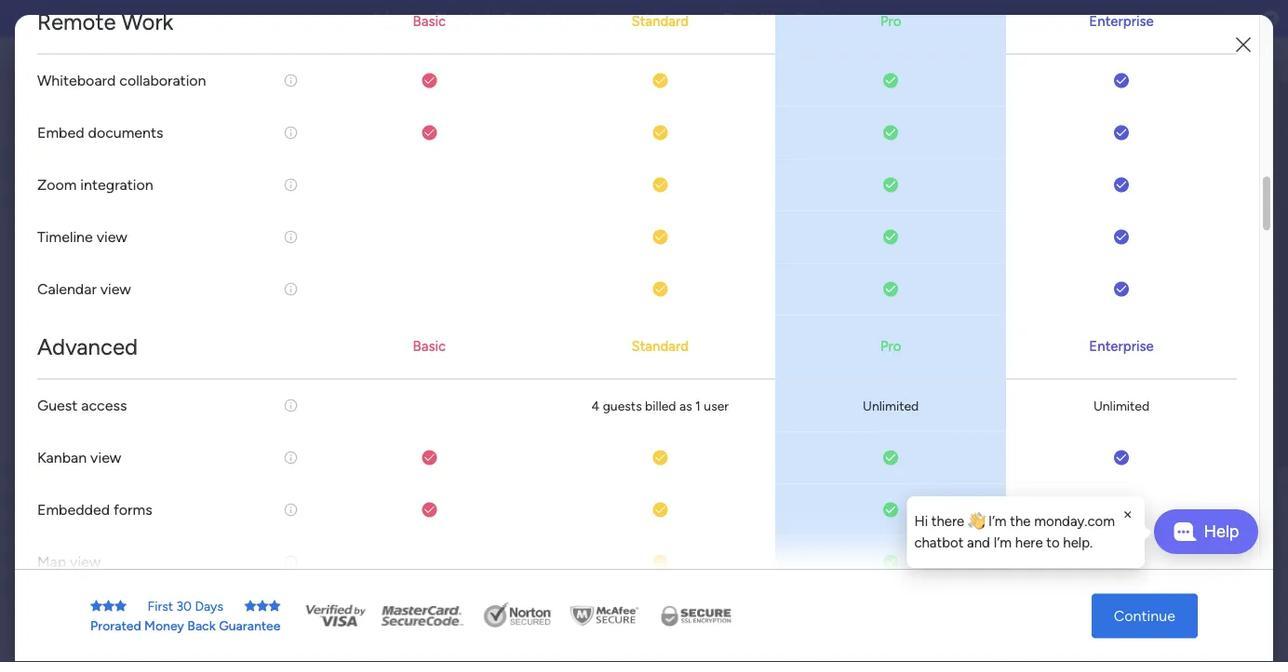 Task type: vqa. For each thing, say whether or not it's contained in the screenshot.
work management heading
yes



Task type: describe. For each thing, give the bounding box(es) containing it.
2 star image from the left
[[103, 600, 115, 613]]

marketing plan for notes
[[44, 269, 130, 284]]

zoom
[[37, 176, 77, 194]]

work inside button
[[62, 132, 90, 148]]

map view
[[37, 553, 101, 571]]

embed
[[37, 124, 84, 142]]

guarantee
[[219, 618, 281, 634]]

main inside workspace selection 'element'
[[43, 185, 75, 203]]

workspace image
[[18, 184, 36, 204]]

choose a plan
[[597, 216, 692, 234]]

14th
[[752, 10, 780, 27]]

my work
[[41, 132, 90, 148]]

close recently visited image
[[288, 189, 310, 211]]

view for calendar view
[[100, 281, 131, 298]]

1 unlimited from the left
[[863, 398, 919, 414]]

workspace inside 'element'
[[79, 185, 153, 203]]

1 vertical spatial help
[[1146, 615, 1180, 634]]

your left recent
[[369, 118, 399, 135]]

norton secured image
[[476, 602, 560, 630]]

mcafee secure image
[[568, 602, 642, 630]]

whiteboard collaboration
[[37, 72, 206, 90]]

👋,
[[968, 513, 986, 530]]

setup account
[[1028, 210, 1122, 227]]

billed
[[645, 398, 677, 414]]

notes for private board icon
[[338, 379, 379, 396]]

my
[[41, 132, 59, 148]]

integration
[[80, 176, 153, 194]]

3 circle o image from the top
[[1009, 307, 1021, 321]]

invite for your
[[428, 637, 466, 655]]

timeline
[[37, 228, 93, 246]]

trial
[[598, 98, 650, 137]]

1
[[696, 398, 701, 414]]

workspace selection element
[[18, 183, 156, 207]]

plans
[[351, 52, 382, 68]]

your for upload
[[1076, 234, 1104, 251]]

invite button
[[844, 631, 892, 661]]

30
[[176, 598, 192, 614]]

plan inside quick search results list box
[[730, 379, 759, 396]]

no
[[755, 638, 773, 654]]

work up quickly
[[294, 72, 325, 89]]

zoom integration
[[37, 176, 153, 194]]

help.
[[1064, 534, 1093, 551]]

install
[[1028, 329, 1065, 346]]

templates image image
[[998, 439, 1244, 568]]

choose inside choose a plan button
[[597, 216, 649, 234]]

my work button
[[11, 125, 200, 155]]

1 horizontal spatial and
[[582, 637, 607, 655]]

plan inside button
[[664, 216, 692, 234]]

1 star image from the left
[[90, 600, 103, 613]]

back
[[187, 618, 216, 634]]

register now →
[[797, 10, 897, 27]]

2 unlimited from the left
[[1094, 398, 1150, 414]]

feed
[[374, 481, 409, 501]]

main workspace
[[43, 185, 153, 203]]

boost
[[993, 585, 1032, 603]]

embedded forms
[[37, 501, 152, 519]]

forms
[[114, 501, 152, 519]]

kendall parks image
[[1237, 45, 1266, 74]]

1 vertical spatial i'm
[[994, 534, 1012, 551]]

remote
[[37, 9, 116, 36]]

help image
[[1171, 50, 1190, 69]]

your for complete
[[1088, 180, 1122, 200]]

access for guest
[[81, 397, 127, 415]]

register now → link
[[797, 10, 897, 27]]

apps image
[[1085, 50, 1103, 69]]

days
[[195, 598, 223, 614]]

see plans button
[[300, 46, 390, 74]]

your inside your pro trial has ended, choose your plan
[[635, 137, 698, 177]]

see plans
[[326, 52, 382, 68]]

inbox
[[503, 118, 540, 135]]

setup
[[1028, 210, 1066, 227]]

update
[[314, 481, 370, 501]]

in
[[1134, 585, 1145, 603]]

first
[[148, 598, 173, 614]]

account
[[657, 257, 712, 275]]

see
[[326, 52, 348, 68]]

documents
[[88, 124, 163, 142]]

notes for private board image
[[44, 300, 80, 316]]

dec
[[724, 10, 749, 27]]

quick search results list box
[[288, 211, 937, 458]]

marketing for work management > main workspace
[[657, 379, 727, 396]]

standard for advanced
[[632, 339, 689, 355]]

basic for remote work
[[413, 14, 446, 30]]

notes link
[[303, 226, 603, 436]]

install our mobile app
[[1028, 329, 1166, 346]]

enterprise for remote work
[[1090, 14, 1154, 30]]

your inside boost your workflow in minutes with ready-made templates
[[1035, 585, 1065, 603]]

ssl encrypted image
[[649, 602, 743, 630]]

the
[[1011, 513, 1031, 530]]

marketing for notes
[[44, 269, 102, 284]]

circle o image inside install our mobile app link
[[1009, 331, 1021, 345]]

no thanks button
[[748, 631, 822, 661]]

collaboration
[[119, 72, 206, 90]]

continue
[[1114, 607, 1176, 625]]

give
[[1018, 108, 1047, 125]]

main inside quick search results list box
[[776, 409, 804, 425]]

has
[[658, 98, 708, 137]]

guest access
[[37, 397, 127, 415]]

work up collaboration
[[150, 49, 184, 70]]

component image
[[630, 406, 647, 423]]

templates
[[1077, 607, 1144, 625]]

and inside hi there 👋,  i'm the monday.com chatbot and i'm here to help.
[[968, 534, 991, 551]]

quickly
[[265, 118, 316, 135]]

inbox image
[[1003, 50, 1022, 69]]

list box containing marketing plan
[[0, 257, 237, 575]]

join us at elevate ✨ our online conference hits screens dec 14th
[[370, 10, 780, 27]]

conference
[[571, 10, 642, 27]]

pro for remote work
[[881, 14, 902, 30]]

teammates
[[503, 637, 579, 655]]

now
[[853, 10, 879, 27]]

screens
[[672, 10, 720, 27]]

collaborating
[[646, 637, 734, 655]]

recent
[[403, 118, 447, 135]]

marketing plan for work management > main workspace
[[657, 379, 759, 396]]

mobile
[[1095, 329, 1137, 346]]

private board image
[[311, 377, 332, 398]]

workflow
[[1069, 585, 1130, 603]]

search everything image
[[1130, 50, 1149, 69]]

>
[[765, 409, 773, 425]]

choose inside your pro trial has ended, choose your plan
[[520, 137, 628, 177]]

prorated money back guarantee
[[90, 618, 281, 634]]

account
[[1069, 210, 1122, 227]]

private board image
[[20, 299, 37, 317]]

a
[[652, 216, 660, 234]]

basic for advanced
[[413, 339, 446, 355]]

your down "norton secured" image
[[470, 637, 500, 655]]

0 vertical spatial management
[[188, 49, 289, 70]]

1 horizontal spatial management
[[329, 72, 416, 89]]

choose a plan button
[[582, 206, 706, 244]]

profile
[[1126, 180, 1175, 200]]



Task type: locate. For each thing, give the bounding box(es) containing it.
1 standard from the top
[[632, 14, 689, 30]]

i'm
[[989, 513, 1007, 530], [994, 534, 1012, 551]]

your
[[478, 98, 539, 137], [1088, 180, 1122, 200], [1076, 234, 1104, 251]]

1 vertical spatial check circle image
[[1009, 283, 1021, 297]]

monday up whiteboard collaboration
[[83, 49, 147, 70]]

user
[[704, 398, 729, 414]]

quickly access your recent boards, inbox and workspaces
[[265, 118, 652, 135]]

members
[[1103, 281, 1162, 298]]

standard up public board image
[[632, 339, 689, 355]]

complete your profile
[[1009, 180, 1175, 200]]

choose left 'a'
[[597, 216, 649, 234]]

add to favorites image
[[567, 378, 585, 396]]

0 horizontal spatial help
[[1146, 615, 1180, 634]]

pro up add to favorites image
[[881, 339, 902, 355]]

0 vertical spatial main
[[43, 185, 75, 203]]

0 vertical spatial notes
[[44, 300, 80, 316]]

marketing plan down timeline view
[[44, 269, 130, 284]]

2 vertical spatial and
[[582, 637, 607, 655]]

choose down workspaces
[[520, 137, 628, 177]]

m
[[21, 186, 33, 202]]

1 horizontal spatial marketing plan
[[657, 379, 759, 396]]

0 vertical spatial choose
[[520, 137, 628, 177]]

add to favorites image
[[886, 378, 904, 396]]

our right ✨
[[503, 10, 526, 27]]

0 horizontal spatial notes
[[44, 300, 80, 316]]

public board image
[[630, 377, 650, 398]]

hits
[[646, 10, 669, 27]]

manage my account button
[[562, 247, 727, 285]]

marketing plan up user
[[657, 379, 759, 396]]

1 horizontal spatial notes
[[338, 379, 379, 396]]

enterprise down "members"
[[1090, 339, 1154, 355]]

circle o image
[[1009, 236, 1021, 250], [1009, 260, 1021, 274], [1009, 307, 1021, 321], [1009, 331, 1021, 345]]

check circle image left setup
[[1009, 212, 1021, 226]]

your up made
[[1035, 585, 1065, 603]]

work
[[122, 9, 173, 36]]

help button
[[1155, 509, 1259, 554], [1131, 609, 1196, 640]]

pro right now
[[881, 14, 902, 30]]

marketing up as
[[657, 379, 727, 396]]

ended,
[[716, 98, 811, 137]]

monday
[[83, 49, 147, 70], [235, 72, 290, 89]]

0 vertical spatial help
[[1205, 521, 1240, 541]]

home button
[[11, 93, 200, 123]]

1 vertical spatial choose
[[597, 216, 649, 234]]

1 horizontal spatial invite
[[852, 638, 884, 654]]

complete
[[1009, 180, 1084, 200]]

help
[[1205, 521, 1240, 541], [1146, 615, 1180, 634]]

your
[[369, 118, 399, 135], [635, 137, 698, 177], [1035, 585, 1065, 603], [470, 637, 500, 655]]

view
[[97, 228, 127, 246], [100, 281, 131, 298], [90, 449, 121, 467], [70, 553, 101, 571]]

start
[[611, 637, 642, 655]]

embed documents
[[37, 124, 163, 142]]

0 vertical spatial enterprise
[[1090, 14, 1154, 30]]

check circle image for invite
[[1009, 283, 1021, 297]]

check circle image inside invite team members link
[[1009, 283, 1021, 297]]

no thanks
[[755, 638, 815, 654]]

chatbot
[[915, 534, 964, 551]]

1 vertical spatial management
[[329, 72, 416, 89]]

our right install
[[1068, 329, 1091, 346]]

0 horizontal spatial workspace
[[79, 185, 153, 203]]

2 circle o image from the top
[[1009, 260, 1021, 274]]

enterprise for advanced
[[1090, 339, 1154, 355]]

management inside quick search results list box
[[685, 409, 762, 425]]

map
[[37, 553, 66, 571]]

app
[[1140, 329, 1166, 346]]

invite left team
[[1028, 281, 1063, 298]]

your right recent
[[478, 98, 539, 137]]

marketing inside quick search results list box
[[657, 379, 727, 396]]

at
[[418, 10, 431, 27]]

0 vertical spatial monday
[[83, 49, 147, 70]]

plan inside list box
[[105, 269, 130, 284]]

help down minutes
[[1146, 615, 1180, 634]]

check circle image
[[1009, 212, 1021, 226], [1009, 283, 1021, 297]]

1 vertical spatial access
[[81, 397, 127, 415]]

1 basic from the top
[[413, 14, 446, 30]]

2 check circle image from the top
[[1009, 283, 1021, 297]]

5 star image from the left
[[256, 600, 269, 613]]

4 guests billed as 1 user
[[592, 398, 729, 414]]

2 standard from the top
[[632, 339, 689, 355]]

workspace right > on the right bottom
[[807, 409, 870, 425]]

1 vertical spatial help button
[[1131, 609, 1196, 640]]

0 horizontal spatial our
[[503, 10, 526, 27]]

0 vertical spatial marketing
[[44, 269, 102, 284]]

0 vertical spatial access
[[320, 118, 365, 135]]

0 vertical spatial our
[[503, 10, 526, 27]]

your inside your pro trial has ended, choose your plan
[[478, 98, 539, 137]]

work inside quick search results list box
[[653, 409, 682, 425]]

1 horizontal spatial monday
[[235, 72, 290, 89]]

1 horizontal spatial main
[[776, 409, 804, 425]]

1 vertical spatial monday work management
[[235, 72, 416, 89]]

option
[[0, 260, 237, 264]]

monday work management
[[83, 49, 289, 70], [235, 72, 416, 89]]

Search in workspace field
[[39, 223, 156, 245]]

plan inside your pro trial has ended, choose your plan
[[705, 137, 769, 177]]

view for kanban view
[[90, 449, 121, 467]]

pro inside your pro trial has ended, choose your plan
[[547, 98, 591, 137]]

2 basic from the top
[[413, 339, 446, 355]]

standard for remote work
[[632, 14, 689, 30]]

2 horizontal spatial and
[[968, 534, 991, 551]]

boards,
[[450, 118, 500, 135]]

1 vertical spatial basic
[[413, 339, 446, 355]]

button padding image
[[1235, 35, 1253, 54]]

1 vertical spatial our
[[1068, 329, 1091, 346]]

marketing inside list box
[[44, 269, 102, 284]]

0 horizontal spatial and
[[544, 118, 569, 135]]

continue button
[[1092, 594, 1198, 638]]

made
[[1036, 607, 1073, 625]]

plan
[[705, 137, 769, 177], [664, 216, 692, 234], [105, 269, 130, 284], [730, 379, 759, 396]]

0 horizontal spatial marketing
[[44, 269, 102, 284]]

select product image
[[17, 50, 35, 69]]

monday work management up collaboration
[[83, 49, 289, 70]]

invite
[[1028, 281, 1063, 298], [428, 637, 466, 655], [852, 638, 884, 654]]

manage
[[577, 257, 630, 275]]

check circle image inside setup account "link"
[[1009, 212, 1021, 226]]

0 vertical spatial help button
[[1155, 509, 1259, 554]]

0 vertical spatial check circle image
[[1009, 212, 1021, 226]]

0 horizontal spatial invite
[[428, 637, 466, 655]]

marketing plan
[[44, 269, 130, 284], [657, 379, 759, 396]]

marketing down timeline
[[44, 269, 102, 284]]

0 vertical spatial standard
[[632, 14, 689, 30]]

invite right thanks
[[852, 638, 884, 654]]

1 horizontal spatial help
[[1205, 521, 1240, 541]]

access right "guest"
[[81, 397, 127, 415]]

calendar view
[[37, 281, 131, 298]]

work
[[150, 49, 184, 70], [294, 72, 325, 89], [62, 132, 90, 148], [653, 409, 682, 425]]

help button up with
[[1155, 509, 1259, 554]]

pro
[[881, 14, 902, 30], [547, 98, 591, 137], [881, 339, 902, 355]]

invite down mastercard secure code image
[[428, 637, 466, 655]]

v2 user feedback image
[[997, 106, 1011, 127]]

1 circle o image from the top
[[1009, 236, 1021, 250]]

view right "calendar"
[[100, 281, 131, 298]]

1 horizontal spatial workspace
[[807, 409, 870, 425]]

your down workspaces
[[635, 137, 698, 177]]

advanced
[[37, 334, 138, 361]]

0 vertical spatial i'm
[[989, 513, 1007, 530]]

invite team members link
[[1009, 280, 1261, 301]]

(inbox)
[[413, 481, 469, 501]]

check circle image left team
[[1009, 283, 1021, 297]]

monday up quickly
[[235, 72, 290, 89]]

1 horizontal spatial access
[[320, 118, 365, 135]]

help button down minutes
[[1131, 609, 1196, 640]]

monday work management down see
[[235, 72, 416, 89]]

notifications image
[[962, 50, 981, 69]]

0 horizontal spatial marketing plan
[[44, 269, 130, 284]]

check circle image for setup
[[1009, 212, 1021, 226]]

verified by visa image
[[303, 602, 368, 630]]

2 enterprise from the top
[[1090, 339, 1154, 355]]

my
[[633, 257, 654, 275]]

register
[[797, 10, 849, 27]]

help right chat bot icon
[[1205, 521, 1240, 541]]

0 vertical spatial workspace
[[79, 185, 153, 203]]

main right > on the right bottom
[[776, 409, 804, 425]]

2 vertical spatial your
[[1076, 234, 1104, 251]]

0 vertical spatial marketing plan
[[44, 269, 130, 284]]

i'm left here
[[994, 534, 1012, 551]]

dialog containing hi there 👋,  i'm the monday.com
[[907, 496, 1145, 568]]

list box
[[0, 257, 237, 575]]

management down "plans"
[[329, 72, 416, 89]]

and down 👋,
[[968, 534, 991, 551]]

1 vertical spatial marketing
[[657, 379, 727, 396]]

money
[[144, 618, 184, 634]]

0 horizontal spatial monday
[[83, 49, 147, 70]]

0 horizontal spatial main
[[43, 185, 75, 203]]

access for quickly
[[320, 118, 365, 135]]

work right my
[[62, 132, 90, 148]]

main right workspace icon
[[43, 185, 75, 203]]

hi there 👋,  i'm the monday.com chatbot and i'm here to help.
[[915, 513, 1116, 551]]

1 horizontal spatial our
[[1068, 329, 1091, 346]]

i'm right 👋,
[[989, 513, 1007, 530]]

4
[[592, 398, 600, 414]]

mastercard secure code image
[[376, 602, 469, 630]]

star image
[[90, 600, 103, 613], [103, 600, 115, 613], [115, 600, 127, 613], [244, 600, 256, 613], [256, 600, 269, 613]]

work right "component" icon
[[653, 409, 682, 425]]

chat bot icon image
[[1174, 522, 1197, 541]]

to
[[1047, 534, 1060, 551]]

unlimited down add to favorites image
[[863, 398, 919, 414]]

and right inbox on the top left
[[544, 118, 569, 135]]

guests
[[603, 398, 642, 414]]

4 star image from the left
[[244, 600, 256, 613]]

1 vertical spatial notes
[[338, 379, 379, 396]]

notes right private board icon
[[338, 379, 379, 396]]

1 vertical spatial your
[[1088, 180, 1122, 200]]

roy mann image
[[332, 545, 369, 582]]

circle o image inside upload your photo link
[[1009, 236, 1021, 250]]

whiteboard
[[37, 72, 116, 90]]

workspace inside quick search results list box
[[807, 409, 870, 425]]

0 vertical spatial your
[[478, 98, 539, 137]]

1 vertical spatial marketing plan
[[657, 379, 759, 396]]

first 30 days
[[148, 598, 223, 614]]

1 vertical spatial workspace
[[807, 409, 870, 425]]

pro for advanced
[[881, 339, 902, 355]]

1 horizontal spatial marketing
[[657, 379, 727, 396]]

invite members image
[[1044, 50, 1063, 69]]

1 vertical spatial pro
[[547, 98, 591, 137]]

notes inside quick search results list box
[[338, 379, 379, 396]]

1 image
[[1017, 38, 1034, 59]]

your up account at the right of the page
[[1088, 180, 1122, 200]]

0 vertical spatial pro
[[881, 14, 902, 30]]

and down mcafee secure image
[[582, 637, 607, 655]]

0 vertical spatial monday work management
[[83, 49, 289, 70]]

manage my account
[[577, 257, 712, 275]]

0 horizontal spatial access
[[81, 397, 127, 415]]

management left > on the right bottom
[[685, 409, 762, 425]]

workspaces
[[572, 118, 652, 135]]

prorated
[[90, 618, 141, 634]]

close update feed (inbox) image
[[288, 481, 310, 503]]

1 vertical spatial enterprise
[[1090, 339, 1154, 355]]

enterprise up 'search everything' 'image'
[[1090, 14, 1154, 30]]

view down main workspace
[[97, 228, 127, 246]]

pro right inbox on the top left
[[547, 98, 591, 137]]

view right map
[[70, 553, 101, 571]]

view for timeline view
[[97, 228, 127, 246]]

3 star image from the left
[[115, 600, 127, 613]]

invite for team
[[1028, 281, 1063, 298]]

kanban
[[37, 449, 87, 467]]

2 horizontal spatial invite
[[1028, 281, 1063, 298]]

access down work management heading
[[320, 118, 365, 135]]

0 horizontal spatial management
[[188, 49, 289, 70]]

unlimited down mobile
[[1094, 398, 1150, 414]]

calendar
[[37, 281, 97, 298]]

your pro trial has ended, choose your plan
[[478, 98, 811, 177]]

work management heading
[[294, 69, 416, 92]]

1 enterprise from the top
[[1090, 14, 1154, 30]]

star image
[[269, 600, 281, 613]]

your down account at the right of the page
[[1076, 234, 1104, 251]]

2 vertical spatial management
[[685, 409, 762, 425]]

thanks
[[776, 638, 815, 654]]

invite team members
[[1028, 281, 1162, 298]]

1 vertical spatial monday
[[235, 72, 290, 89]]

heading
[[478, 98, 811, 177]]

→
[[883, 10, 897, 27]]

2 horizontal spatial management
[[685, 409, 762, 425]]

our inside install our mobile app link
[[1068, 329, 1091, 346]]

1 vertical spatial standard
[[632, 339, 689, 355]]

kanban view
[[37, 449, 121, 467]]

work management > main workspace
[[653, 409, 870, 425]]

1 check circle image from the top
[[1009, 212, 1021, 226]]

invite your teammates and start collaborating
[[428, 637, 734, 655]]

there
[[932, 513, 965, 530]]

2 vertical spatial pro
[[881, 339, 902, 355]]

1 vertical spatial and
[[968, 534, 991, 551]]

home
[[43, 100, 78, 116]]

4 circle o image from the top
[[1009, 331, 1021, 345]]

online
[[530, 10, 567, 27]]

marketing plan inside quick search results list box
[[657, 379, 759, 396]]

here
[[1016, 534, 1043, 551]]

notes down "calendar"
[[44, 300, 80, 316]]

dialog
[[907, 496, 1145, 568]]

0 horizontal spatial unlimited
[[863, 398, 919, 414]]

1 vertical spatial main
[[776, 409, 804, 425]]

management up collaboration
[[188, 49, 289, 70]]

heading containing your pro trial has ended,
[[478, 98, 811, 177]]

view for map view
[[70, 553, 101, 571]]

0 vertical spatial and
[[544, 118, 569, 135]]

marketing plan inside list box
[[44, 269, 130, 284]]

upload your photo
[[1028, 234, 1145, 251]]

0 vertical spatial basic
[[413, 14, 446, 30]]

boost your workflow in minutes with ready-made templates
[[993, 585, 1235, 625]]

minutes
[[1149, 585, 1202, 603]]

view right kanban at the bottom of page
[[90, 449, 121, 467]]

1 horizontal spatial unlimited
[[1094, 398, 1150, 414]]

workspace up search in workspace field
[[79, 185, 153, 203]]

invite inside button
[[852, 638, 884, 654]]

standard left dec
[[632, 14, 689, 30]]



